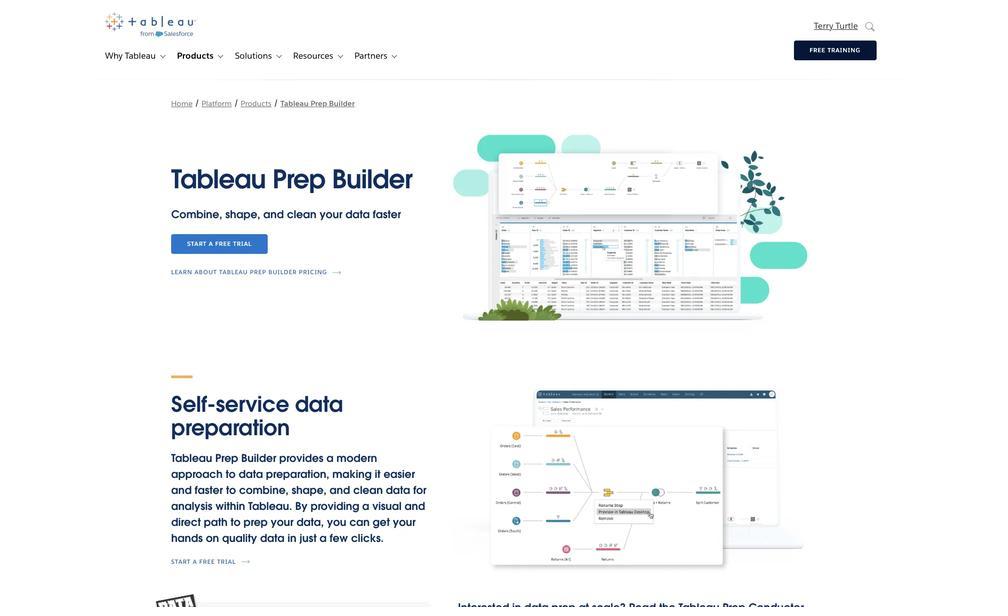 Task type: describe. For each thing, give the bounding box(es) containing it.
terry turtle navigation
[[725, 15, 877, 62]]

direct
[[171, 515, 201, 529]]

providing
[[311, 499, 359, 513]]

approach
[[171, 467, 223, 481]]

partners link
[[346, 45, 388, 67]]

resources
[[293, 50, 333, 61]]

prep inside home / platform / products / tableau prep builder
[[311, 99, 327, 108]]

tableau prep builder
[[171, 163, 412, 196]]

and up providing
[[330, 483, 350, 497]]

why
[[105, 50, 123, 61]]

builder inside home / platform / products / tableau prep builder
[[329, 99, 355, 108]]

service
[[216, 390, 289, 418]]

turtle
[[836, 20, 858, 31]]

shape, inside tableau prep builder provides a modern approach to data preparation, making it easier and faster to combine, shape, and clean data for analysis within tableau. by providing a visual and direct path to prep your data, you can get your hands on quality data in just a few clicks.
[[292, 483, 327, 497]]

learn about tableau prep builder pricing
[[171, 268, 327, 276]]

you
[[327, 515, 347, 529]]

a up the about
[[209, 240, 213, 247]]

tableau prep builder provides a modern approach to data preparation, making it easier and faster to combine, shape, and clean data for analysis within tableau. by providing a visual and direct path to prep your data, you can get your hands on quality data in just a few clicks.
[[171, 451, 427, 545]]

menu toggle image for solutions
[[274, 51, 283, 61]]

prep down trial
[[250, 268, 267, 276]]

start for start a free trial
[[171, 558, 191, 565]]

it
[[375, 467, 381, 481]]

products inside home / platform / products / tableau prep builder
[[241, 99, 272, 108]]

start a free trial link
[[171, 234, 268, 254]]

free
[[199, 558, 215, 565]]

analysis
[[171, 499, 213, 513]]

and down tableau prep builder
[[263, 208, 284, 221]]

start a free trial
[[171, 558, 236, 565]]

and down for
[[405, 499, 425, 513]]

a right just
[[320, 531, 327, 545]]

0 vertical spatial faster
[[373, 208, 401, 221]]

tableau.
[[248, 499, 292, 513]]

free training link
[[794, 41, 877, 60]]

menu toggle image for why tableau
[[157, 51, 167, 61]]

2 vertical spatial to
[[231, 515, 241, 529]]

builder inside tableau prep builder provides a modern approach to data preparation, making it easier and faster to combine, shape, and clean data for analysis within tableau. by providing a visual and direct path to prep your data, you can get your hands on quality data in just a few clicks.
[[241, 451, 276, 465]]

0 horizontal spatial your
[[271, 515, 294, 529]]

data,
[[297, 515, 324, 529]]

1 vertical spatial to
[[226, 483, 236, 497]]

learn about tableau prep builder pricing link
[[171, 268, 343, 276]]

prep
[[244, 515, 268, 529]]

terry
[[814, 20, 834, 31]]

tableau, from salesforce image
[[105, 12, 196, 37]]

get
[[373, 515, 390, 529]]

in
[[288, 531, 297, 545]]

start a free trial link
[[171, 558, 252, 565]]

tableau inside tableau prep builder provides a modern approach to data preparation, making it easier and faster to combine, shape, and clean data for analysis within tableau. by providing a visual and direct path to prep your data, you can get your hands on quality data in just a few clicks.
[[171, 451, 212, 465]]

tableau right the about
[[219, 268, 248, 276]]

terry turtle link
[[814, 15, 858, 31]]

just
[[300, 531, 317, 545]]

quality
[[222, 531, 257, 545]]

resources link
[[285, 45, 333, 67]]

data inside self-service data preparation
[[295, 390, 343, 418]]

self-
[[171, 390, 216, 418]]

2 horizontal spatial your
[[393, 515, 416, 529]]

provides
[[279, 451, 324, 465]]

faster inside tableau prep builder provides a modern approach to data preparation, making it easier and faster to combine, shape, and clean data for analysis within tableau. by providing a visual and direct path to prep your data, you can get your hands on quality data in just a few clicks.
[[195, 483, 223, 497]]

home
[[171, 99, 193, 108]]

can
[[350, 515, 370, 529]]

start for start a free trial
[[187, 240, 207, 247]]

visual
[[373, 499, 402, 513]]

platform
[[202, 99, 232, 108]]

tableau up 'combine,'
[[171, 163, 266, 196]]

menu toggle image for partners
[[389, 51, 399, 61]]

solutions link
[[226, 45, 272, 67]]

preparation,
[[266, 467, 330, 481]]

on
[[206, 531, 219, 545]]

about
[[195, 268, 217, 276]]

free inside terry turtle navigation
[[810, 46, 826, 54]]

few
[[330, 531, 348, 545]]

3 / from the left
[[274, 98, 278, 109]]



Task type: locate. For each thing, give the bounding box(es) containing it.
1 horizontal spatial menu toggle image
[[389, 51, 399, 61]]

1 vertical spatial faster
[[195, 483, 223, 497]]

menu toggle image right resources
[[335, 51, 345, 61]]

1 / from the left
[[195, 98, 200, 109]]

menu toggle image for resources
[[335, 51, 345, 61]]

0 horizontal spatial clean
[[287, 208, 317, 221]]

your up in
[[271, 515, 294, 529]]

1 vertical spatial start
[[171, 558, 191, 565]]

tableau prep dashboard screenshot image
[[446, 127, 816, 331]]

clicks.
[[351, 531, 384, 545]]

1 horizontal spatial shape,
[[292, 483, 327, 497]]

/ right home
[[195, 98, 200, 109]]

making
[[333, 467, 372, 481]]

products link up 'home' link
[[169, 45, 214, 67]]

2 menu toggle image from the left
[[389, 51, 399, 61]]

0 vertical spatial to
[[226, 467, 236, 481]]

a up can
[[362, 499, 370, 513]]

shape, up trial
[[225, 208, 260, 221]]

and up analysis
[[171, 483, 192, 497]]

2 / from the left
[[234, 98, 239, 109]]

menu toggle image right 'why tableau'
[[157, 51, 167, 61]]

2 menu toggle image from the left
[[274, 51, 283, 61]]

0 horizontal spatial products link
[[169, 45, 214, 67]]

home / platform / products / tableau prep builder
[[171, 98, 355, 109]]

tableau right why
[[125, 50, 156, 61]]

tableau inside home / platform / products / tableau prep builder
[[281, 99, 309, 108]]

combine, shape, and clean your data faster
[[171, 208, 401, 221]]

prep flows image
[[446, 378, 816, 582]]

tableau inside main element
[[125, 50, 156, 61]]

free training
[[810, 46, 861, 54]]

a left 'free'
[[193, 558, 197, 565]]

prep inside tableau prep builder provides a modern approach to data preparation, making it easier and faster to combine, shape, and clean data for analysis within tableau. by providing a visual and direct path to prep your data, you can get your hands on quality data in just a few clicks.
[[215, 451, 238, 465]]

clean down tableau prep builder
[[287, 208, 317, 221]]

prep down preparation
[[215, 451, 238, 465]]

faster
[[373, 208, 401, 221], [195, 483, 223, 497]]

0 horizontal spatial faster
[[195, 483, 223, 497]]

why tableau link
[[97, 45, 156, 67]]

0 horizontal spatial shape,
[[225, 208, 260, 221]]

free left trial
[[215, 240, 231, 247]]

start down 'combine,'
[[187, 240, 207, 247]]

home link
[[171, 99, 193, 108]]

prep down resources
[[311, 99, 327, 108]]

0 vertical spatial shape,
[[225, 208, 260, 221]]

1 menu toggle image from the left
[[157, 51, 167, 61]]

1 vertical spatial products
[[241, 99, 272, 108]]

1 horizontal spatial clean
[[353, 483, 383, 497]]

trial
[[217, 558, 236, 565]]

modern
[[337, 451, 377, 465]]

pricing
[[299, 268, 327, 276]]

start
[[187, 240, 207, 247], [171, 558, 191, 565]]

self-service data preparation
[[171, 390, 343, 442]]

menu toggle image right solutions
[[274, 51, 283, 61]]

1 vertical spatial products link
[[241, 99, 272, 108]]

0 vertical spatial clean
[[287, 208, 317, 221]]

partners
[[355, 50, 388, 61]]

0 horizontal spatial free
[[215, 240, 231, 247]]

products up home
[[177, 50, 214, 61]]

data
[[346, 208, 370, 221], [295, 390, 343, 418], [239, 467, 263, 481], [386, 483, 410, 497], [260, 531, 285, 545]]

1 horizontal spatial your
[[320, 208, 343, 221]]

products inside products link
[[177, 50, 214, 61]]

1 horizontal spatial /
[[234, 98, 239, 109]]

and
[[263, 208, 284, 221], [171, 483, 192, 497], [330, 483, 350, 497], [405, 499, 425, 513]]

products
[[177, 50, 214, 61], [241, 99, 272, 108]]

menu toggle image
[[215, 51, 225, 61], [389, 51, 399, 61]]

to
[[226, 467, 236, 481], [226, 483, 236, 497], [231, 515, 241, 529]]

1 menu toggle image from the left
[[215, 51, 225, 61]]

free down terry
[[810, 46, 826, 54]]

1 horizontal spatial products link
[[241, 99, 272, 108]]

clean
[[287, 208, 317, 221], [353, 483, 383, 497]]

menu toggle image right partners
[[389, 51, 399, 61]]

prep
[[311, 99, 327, 108], [273, 163, 326, 196], [250, 268, 267, 276], [215, 451, 238, 465]]

/ right platform link
[[234, 98, 239, 109]]

your down tableau prep builder
[[320, 208, 343, 221]]

/ left tableau prep builder "link"
[[274, 98, 278, 109]]

path
[[204, 515, 228, 529]]

1 vertical spatial free
[[215, 240, 231, 247]]

combine,
[[171, 208, 222, 221]]

a left modern
[[327, 451, 334, 465]]

shape,
[[225, 208, 260, 221], [292, 483, 327, 497]]

0 horizontal spatial menu toggle image
[[215, 51, 225, 61]]

1 vertical spatial clean
[[353, 483, 383, 497]]

tableau up approach
[[171, 451, 212, 465]]

main element
[[80, 0, 907, 80]]

products link
[[169, 45, 214, 67], [241, 99, 272, 108]]

for
[[413, 483, 427, 497]]

learn
[[171, 268, 193, 276]]

your
[[320, 208, 343, 221], [271, 515, 294, 529], [393, 515, 416, 529]]

clean inside tableau prep builder provides a modern approach to data preparation, making it easier and faster to combine, shape, and clean data for analysis within tableau. by providing a visual and direct path to prep your data, you can get your hands on quality data in just a few clicks.
[[353, 483, 383, 497]]

platform link
[[202, 99, 232, 108]]

trial
[[233, 240, 252, 247]]

start a free trial
[[187, 240, 252, 247]]

2 horizontal spatial menu toggle image
[[335, 51, 345, 61]]

0 horizontal spatial menu toggle image
[[157, 51, 167, 61]]

1 horizontal spatial menu toggle image
[[274, 51, 283, 61]]

1 horizontal spatial products
[[241, 99, 272, 108]]

builder
[[329, 99, 355, 108], [332, 163, 412, 196], [269, 268, 297, 276], [241, 451, 276, 465]]

0 vertical spatial products link
[[169, 45, 214, 67]]

hands
[[171, 531, 203, 545]]

3 menu toggle image from the left
[[335, 51, 345, 61]]

shape, up by
[[292, 483, 327, 497]]

free
[[810, 46, 826, 54], [215, 240, 231, 247]]

/
[[195, 98, 200, 109], [234, 98, 239, 109], [274, 98, 278, 109]]

a
[[209, 240, 213, 247], [327, 451, 334, 465], [362, 499, 370, 513], [320, 531, 327, 545], [193, 558, 197, 565]]

training
[[828, 46, 861, 54]]

1 horizontal spatial free
[[810, 46, 826, 54]]

terry turtle
[[814, 20, 858, 31]]

1 horizontal spatial faster
[[373, 208, 401, 221]]

easier
[[384, 467, 415, 481]]

clean down it
[[353, 483, 383, 497]]

0 vertical spatial start
[[187, 240, 207, 247]]

0 vertical spatial products
[[177, 50, 214, 61]]

tableau
[[125, 50, 156, 61], [281, 99, 309, 108], [171, 163, 266, 196], [219, 268, 248, 276], [171, 451, 212, 465]]

start down 'hands'
[[171, 558, 191, 565]]

combine,
[[239, 483, 289, 497]]

1 vertical spatial shape,
[[292, 483, 327, 497]]

products link right platform
[[241, 99, 272, 108]]

menu toggle image for products
[[215, 51, 225, 61]]

solutions
[[235, 50, 272, 61]]

0 horizontal spatial /
[[195, 98, 200, 109]]

tableau down the resources link
[[281, 99, 309, 108]]

prep up combine, shape, and clean your data faster at the top left of page
[[273, 163, 326, 196]]

0 vertical spatial free
[[810, 46, 826, 54]]

2 horizontal spatial /
[[274, 98, 278, 109]]

menu toggle image left solutions link
[[215, 51, 225, 61]]

within
[[216, 499, 245, 513]]

tableau prep builder link
[[281, 99, 355, 108]]

menu toggle image
[[157, 51, 167, 61], [274, 51, 283, 61], [335, 51, 345, 61]]

your right get
[[393, 515, 416, 529]]

by
[[295, 499, 308, 513]]

preparation
[[171, 414, 290, 442]]

0 horizontal spatial products
[[177, 50, 214, 61]]

why tableau
[[105, 50, 156, 61]]

products right platform
[[241, 99, 272, 108]]



Task type: vqa. For each thing, say whether or not it's contained in the screenshot.
Business E-mail email field
no



